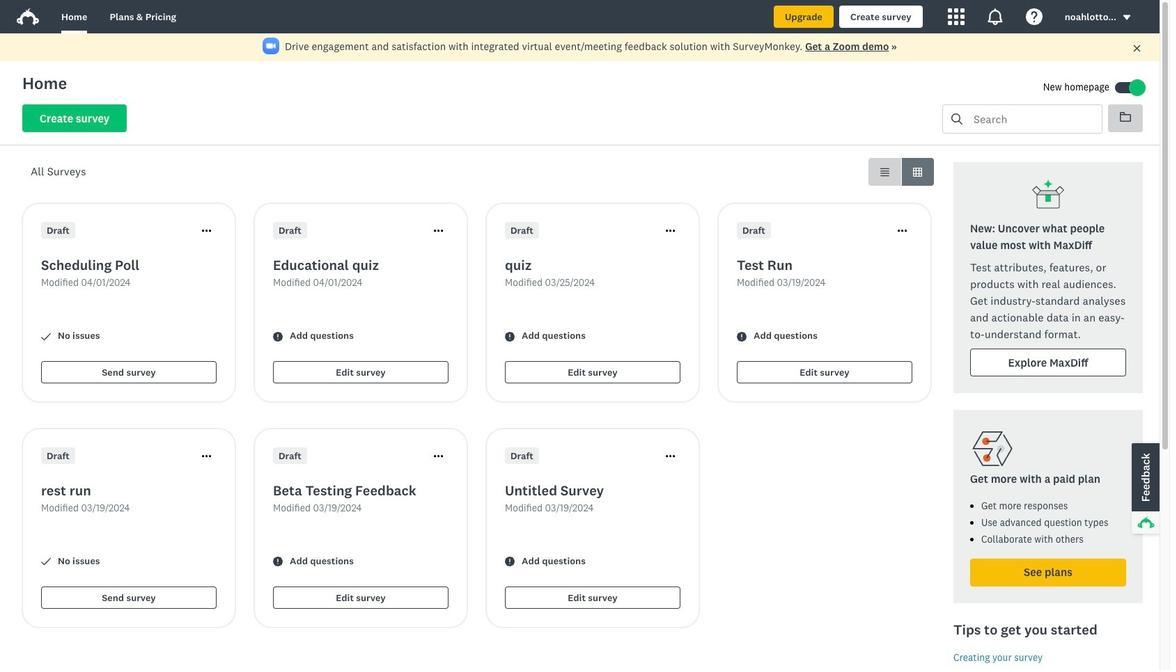 Task type: vqa. For each thing, say whether or not it's contained in the screenshot.
2nd No issues ICON from the bottom of the page
yes



Task type: locate. For each thing, give the bounding box(es) containing it.
search image
[[952, 114, 963, 125]]

Search text field
[[963, 105, 1102, 133]]

group
[[869, 158, 934, 186]]

2 brand logo image from the top
[[17, 8, 39, 25]]

products icon image
[[948, 8, 965, 25], [948, 8, 965, 25]]

brand logo image
[[17, 6, 39, 28], [17, 8, 39, 25]]

x image
[[1133, 44, 1142, 53]]

max diff icon image
[[1032, 179, 1065, 212]]

warning image
[[273, 332, 283, 342], [505, 332, 515, 342], [737, 332, 747, 342], [273, 558, 283, 567], [505, 558, 515, 567]]

help icon image
[[1026, 8, 1043, 25]]

response based pricing icon image
[[970, 427, 1015, 472]]

dropdown arrow icon image
[[1122, 13, 1132, 22], [1124, 15, 1131, 20]]



Task type: describe. For each thing, give the bounding box(es) containing it.
folders image
[[1120, 112, 1131, 122]]

search image
[[952, 114, 963, 125]]

no issues image
[[41, 558, 51, 567]]

folders image
[[1120, 111, 1131, 123]]

no issues image
[[41, 332, 51, 342]]

notification center icon image
[[987, 8, 1004, 25]]

1 brand logo image from the top
[[17, 6, 39, 28]]



